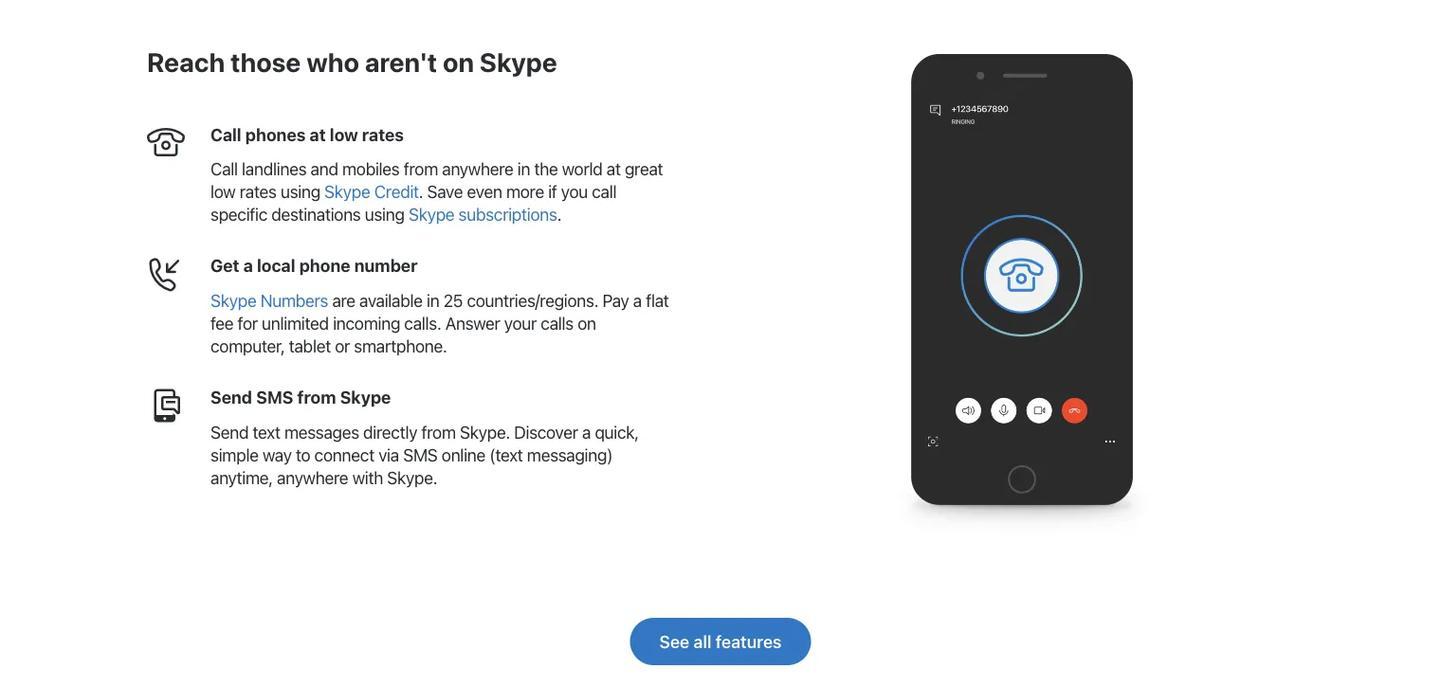 Task type: vqa. For each thing, say whether or not it's contained in the screenshot.
the "save"
yes



Task type: describe. For each thing, give the bounding box(es) containing it.
in inside are available in 25 countries/regions. pay a flat fee for unlimited incoming calls. answer your calls on computer, tablet or smartphone.
[[427, 291, 440, 311]]

skype numbers
[[211, 291, 328, 311]]

phone
[[299, 256, 350, 276]]

incoming
[[333, 313, 400, 334]]

skype for skype subscriptions .
[[409, 205, 455, 225]]

tablet
[[289, 336, 331, 357]]

1 horizontal spatial .
[[557, 205, 562, 225]]

skype credit link
[[324, 182, 419, 202]]

call for call landlines and mobiles from anywhere in the world at great low rates using
[[211, 159, 238, 179]]

connect
[[314, 445, 374, 465]]

see all features
[[660, 632, 782, 652]]

1 vertical spatial from
[[297, 387, 336, 408]]

main content containing 
[[0, 0, 1442, 675]]

text
[[253, 422, 280, 443]]

to
[[296, 445, 310, 465]]

anytime,
[[211, 468, 273, 488]]

anywhere inside send text messages directly from skype. discover a quick, simple way to connect via sms online (text messaging) anytime, anywhere with skype.
[[277, 468, 348, 488]]


[[147, 123, 185, 161]]

fee
[[211, 313, 234, 334]]

discover
[[514, 422, 578, 443]]

are
[[332, 291, 355, 311]]

destinations
[[271, 205, 361, 225]]

specific
[[211, 205, 267, 225]]

for
[[238, 313, 258, 334]]

great
[[625, 159, 663, 179]]

online
[[442, 445, 486, 465]]

your
[[504, 313, 537, 334]]

subscriptions
[[459, 205, 557, 225]]

0 vertical spatial at
[[310, 124, 326, 145]]

1 horizontal spatial skype.
[[460, 422, 510, 443]]

numbers
[[260, 291, 328, 311]]

skype for skype numbers
[[211, 291, 256, 311]]

0 vertical spatial rates
[[362, 124, 404, 145]]

simple
[[211, 445, 259, 465]]

answer
[[445, 313, 500, 334]]

call
[[592, 182, 617, 202]]

. inside . save even more if you call specific destinations using
[[419, 182, 423, 202]]

send text messages directly from skype. discover a quick, simple way to connect via sms online (text messaging) anytime, anywhere with skype.
[[211, 422, 639, 488]]

available
[[360, 291, 423, 311]]

messaging)
[[527, 445, 613, 465]]

send for send text messages directly from skype. discover a quick, simple way to connect via sms online (text messaging) anytime, anywhere with skype.
[[211, 422, 249, 443]]

phones
[[245, 124, 306, 145]]


[[147, 386, 185, 424]]


[[147, 255, 185, 293]]

you
[[561, 182, 588, 202]]

landlines
[[242, 159, 307, 179]]

smartphone.
[[354, 336, 447, 357]]

send for send sms from skype
[[211, 387, 252, 408]]

are available in 25 countries/regions. pay a flat fee for unlimited incoming calls. answer your calls on computer, tablet or smartphone.
[[211, 291, 669, 357]]

directly
[[363, 422, 418, 443]]

. save even more if you call specific destinations using
[[211, 182, 617, 225]]

unlimited
[[262, 313, 329, 334]]

(text
[[490, 445, 523, 465]]

get
[[211, 256, 239, 276]]

save
[[427, 182, 463, 202]]

skype subscriptions link
[[409, 205, 557, 225]]

messages
[[284, 422, 359, 443]]

call for call phones at low rates
[[211, 124, 242, 145]]

skype numbers link
[[211, 291, 328, 311]]

flat
[[646, 291, 669, 311]]

25
[[444, 291, 463, 311]]



Task type: locate. For each thing, give the bounding box(es) containing it.
using up destinations
[[281, 182, 320, 202]]

low up and
[[330, 124, 358, 145]]

on
[[443, 46, 474, 78], [578, 313, 596, 334]]

calls.
[[404, 313, 441, 334]]

using
[[281, 182, 320, 202], [365, 205, 405, 225]]

send inside send text messages directly from skype. discover a quick, simple way to connect via sms online (text messaging) anytime, anywhere with skype.
[[211, 422, 249, 443]]

who
[[307, 46, 359, 78]]

0 vertical spatial in
[[518, 159, 530, 179]]

from for 
[[404, 159, 438, 179]]

2 vertical spatial a
[[582, 422, 591, 443]]

2 call from the top
[[211, 159, 238, 179]]

send down 'computer,'
[[211, 387, 252, 408]]

at up the call
[[607, 159, 621, 179]]

. left save
[[419, 182, 423, 202]]

with
[[352, 468, 383, 488]]

rates
[[362, 124, 404, 145], [240, 182, 277, 202]]

send up simple
[[211, 422, 249, 443]]

1 horizontal spatial rates
[[362, 124, 404, 145]]

from inside send text messages directly from skype. discover a quick, simple way to connect via sms online (text messaging) anytime, anywhere with skype.
[[422, 422, 456, 443]]

rates down landlines
[[240, 182, 277, 202]]

call left phones
[[211, 124, 242, 145]]

. down you
[[557, 205, 562, 225]]

calls
[[541, 313, 574, 334]]

0 vertical spatial on
[[443, 46, 474, 78]]

from up messages
[[297, 387, 336, 408]]

see all features link
[[630, 618, 811, 666]]

1 horizontal spatial anywhere
[[442, 159, 514, 179]]

on right aren't
[[443, 46, 474, 78]]

way
[[263, 445, 292, 465]]

get a local phone number
[[211, 256, 418, 276]]

1 vertical spatial a
[[633, 291, 642, 311]]

using down credit
[[365, 205, 405, 225]]

0 horizontal spatial on
[[443, 46, 474, 78]]

a inside are available in 25 countries/regions. pay a flat fee for unlimited incoming calls. answer your calls on computer, tablet or smartphone.
[[633, 291, 642, 311]]

0 vertical spatial send
[[211, 387, 252, 408]]

1 vertical spatial low
[[211, 182, 236, 202]]

at inside call landlines and mobiles from anywhere in the world at great low rates using
[[607, 159, 621, 179]]

0 horizontal spatial anywhere
[[277, 468, 348, 488]]

main content
[[0, 0, 1442, 675]]

0 horizontal spatial sms
[[256, 387, 293, 408]]

quick,
[[595, 422, 639, 443]]

in
[[518, 159, 530, 179], [427, 291, 440, 311]]

and
[[311, 159, 338, 179]]

0 vertical spatial anywhere
[[442, 159, 514, 179]]

pay
[[603, 291, 629, 311]]

1 horizontal spatial a
[[582, 422, 591, 443]]

using inside . save even more if you call specific destinations using
[[365, 205, 405, 225]]

1 vertical spatial in
[[427, 291, 440, 311]]

low
[[330, 124, 358, 145], [211, 182, 236, 202]]

number
[[354, 256, 418, 276]]

anywhere
[[442, 159, 514, 179], [277, 468, 348, 488]]

mobiles
[[342, 159, 400, 179]]

reach
[[147, 46, 225, 78]]

0 vertical spatial a
[[243, 256, 253, 276]]

skype for skype credit
[[324, 182, 370, 202]]

skype. down via
[[387, 468, 437, 488]]

even
[[467, 182, 502, 202]]

call phones at low rates
[[211, 124, 404, 145]]

1 vertical spatial rates
[[240, 182, 277, 202]]

0 vertical spatial .
[[419, 182, 423, 202]]

a up the "messaging)"
[[582, 422, 591, 443]]

aren't
[[365, 46, 437, 78]]

0 horizontal spatial rates
[[240, 182, 277, 202]]

skype.
[[460, 422, 510, 443], [387, 468, 437, 488]]

2 send from the top
[[211, 422, 249, 443]]

the
[[534, 159, 558, 179]]

reach those who aren't on skype
[[147, 46, 557, 78]]

0 vertical spatial low
[[330, 124, 358, 145]]

a left flat
[[633, 291, 642, 311]]

1 vertical spatial send
[[211, 422, 249, 443]]

from up online
[[422, 422, 456, 443]]

if
[[548, 182, 557, 202]]

2 vertical spatial from
[[422, 422, 456, 443]]

1 vertical spatial sms
[[403, 445, 438, 465]]

1 vertical spatial .
[[557, 205, 562, 225]]

rates inside call landlines and mobiles from anywhere in the world at great low rates using
[[240, 182, 277, 202]]

0 vertical spatial using
[[281, 182, 320, 202]]

a right the get
[[243, 256, 253, 276]]

all
[[694, 632, 712, 652]]

those
[[231, 46, 301, 78]]

from up save
[[404, 159, 438, 179]]

0 horizontal spatial skype.
[[387, 468, 437, 488]]

sms up text
[[256, 387, 293, 408]]

skype subscriptions .
[[409, 205, 562, 225]]

anywhere down to at the left
[[277, 468, 348, 488]]

1 horizontal spatial in
[[518, 159, 530, 179]]

via
[[379, 445, 399, 465]]

from
[[404, 159, 438, 179], [297, 387, 336, 408], [422, 422, 456, 443]]

or
[[335, 336, 350, 357]]

sms
[[256, 387, 293, 408], [403, 445, 438, 465]]

0 horizontal spatial .
[[419, 182, 423, 202]]

1 vertical spatial skype.
[[387, 468, 437, 488]]

1 horizontal spatial at
[[607, 159, 621, 179]]

in left 'the'
[[518, 159, 530, 179]]

0 vertical spatial call
[[211, 124, 242, 145]]

skype
[[480, 46, 557, 78], [324, 182, 370, 202], [409, 205, 455, 225], [211, 291, 256, 311], [340, 387, 391, 408]]

rates up mobiles
[[362, 124, 404, 145]]

1 vertical spatial on
[[578, 313, 596, 334]]

from inside call landlines and mobiles from anywhere in the world at great low rates using
[[404, 159, 438, 179]]

features
[[716, 632, 782, 652]]

see
[[660, 632, 690, 652]]

on inside are available in 25 countries/regions. pay a flat fee for unlimited incoming calls. answer your calls on computer, tablet or smartphone.
[[578, 313, 596, 334]]

0 horizontal spatial at
[[310, 124, 326, 145]]

in inside call landlines and mobiles from anywhere in the world at great low rates using
[[518, 159, 530, 179]]

1 horizontal spatial sms
[[403, 445, 438, 465]]

skype credit
[[324, 182, 419, 202]]

sms right via
[[403, 445, 438, 465]]

skype. up the (text
[[460, 422, 510, 443]]

call landlines and mobiles from anywhere in the world at great low rates using
[[211, 159, 663, 202]]

using inside call landlines and mobiles from anywhere in the world at great low rates using
[[281, 182, 320, 202]]

0 vertical spatial skype.
[[460, 422, 510, 443]]

low inside call landlines and mobiles from anywhere in the world at great low rates using
[[211, 182, 236, 202]]

2 horizontal spatial a
[[633, 291, 642, 311]]

at
[[310, 124, 326, 145], [607, 159, 621, 179]]

sms inside send text messages directly from skype. discover a quick, simple way to connect via sms online (text messaging) anytime, anywhere with skype.
[[403, 445, 438, 465]]

0 horizontal spatial a
[[243, 256, 253, 276]]

0 horizontal spatial in
[[427, 291, 440, 311]]

1 vertical spatial anywhere
[[277, 468, 348, 488]]

.
[[419, 182, 423, 202], [557, 205, 562, 225]]

at up and
[[310, 124, 326, 145]]

1 horizontal spatial low
[[330, 124, 358, 145]]

in left 25
[[427, 291, 440, 311]]

computer,
[[211, 336, 285, 357]]

1 horizontal spatial on
[[578, 313, 596, 334]]

from for 
[[422, 422, 456, 443]]

a inside send text messages directly from skype. discover a quick, simple way to connect via sms online (text messaging) anytime, anywhere with skype.
[[582, 422, 591, 443]]

a
[[243, 256, 253, 276], [633, 291, 642, 311], [582, 422, 591, 443]]

call inside call landlines and mobiles from anywhere in the world at great low rates using
[[211, 159, 238, 179]]

on right the calls
[[578, 313, 596, 334]]

world
[[562, 159, 603, 179]]

call up specific
[[211, 159, 238, 179]]

countries/regions.
[[467, 291, 599, 311]]

anywhere up even
[[442, 159, 514, 179]]

1 vertical spatial at
[[607, 159, 621, 179]]

local
[[257, 256, 295, 276]]

send
[[211, 387, 252, 408], [211, 422, 249, 443]]

0 horizontal spatial using
[[281, 182, 320, 202]]

0 vertical spatial sms
[[256, 387, 293, 408]]

more
[[506, 182, 544, 202]]

low up specific
[[211, 182, 236, 202]]

0 vertical spatial from
[[404, 159, 438, 179]]

credit
[[374, 182, 419, 202]]

1 vertical spatial call
[[211, 159, 238, 179]]

1 call from the top
[[211, 124, 242, 145]]

0 horizontal spatial low
[[211, 182, 236, 202]]

send sms from skype
[[211, 387, 391, 408]]

1 vertical spatial using
[[365, 205, 405, 225]]

1 horizontal spatial using
[[365, 205, 405, 225]]

1 send from the top
[[211, 387, 252, 408]]

anywhere inside call landlines and mobiles from anywhere in the world at great low rates using
[[442, 159, 514, 179]]

call
[[211, 124, 242, 145], [211, 159, 238, 179]]



